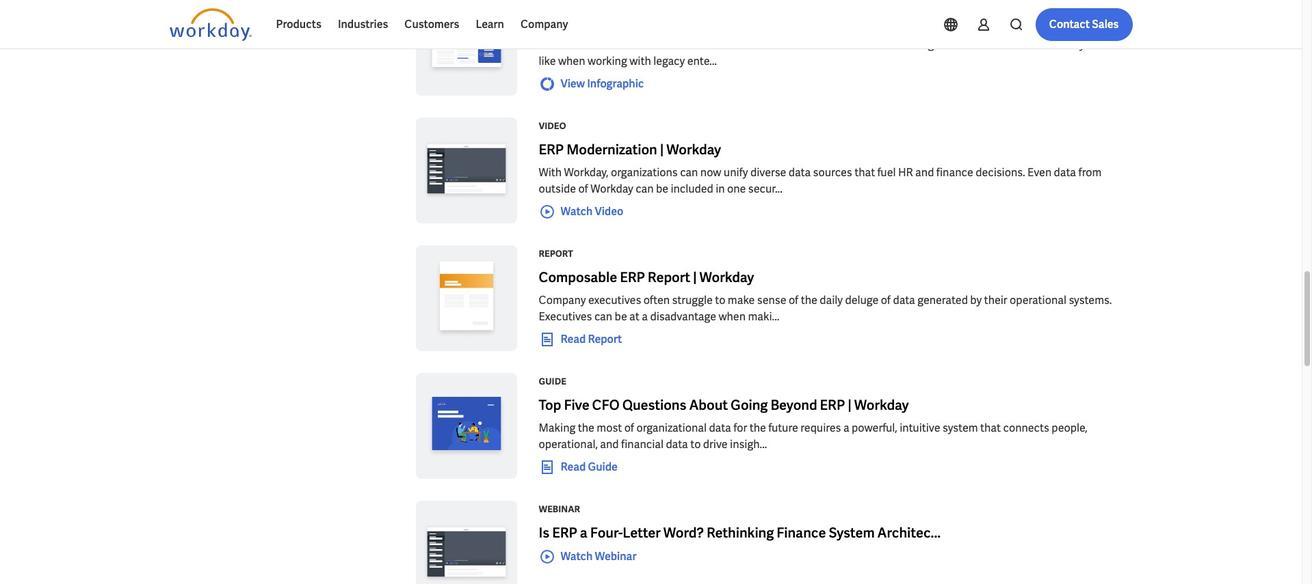 Task type: describe. For each thing, give the bounding box(es) containing it.
and up constant
[[672, 13, 696, 31]]

1 horizontal spatial the
[[749, 421, 766, 436]]

drive
[[703, 438, 728, 452]]

erp inside top five cfo questions about going beyond erp | workday making the most of organizational data for the future requires a powerful, intuitive system that connects people, operational, and financial data to drive insigh...
[[820, 397, 845, 415]]

company button
[[512, 8, 576, 41]]

letter
[[623, 525, 661, 542]]

when inside composable erp report | workday company executives often struggle to make sense of the daily deluge of data generated by their operational systems. executives can be at a disadvantage when maki...
[[719, 310, 746, 324]]

composable
[[539, 269, 617, 287]]

report inside 'read report' link
[[588, 332, 622, 347]]

0 vertical spatial webinar
[[539, 504, 580, 516]]

requires
[[801, 421, 841, 436]]

industries
[[338, 17, 388, 31]]

0 horizontal spatial report
[[539, 248, 573, 260]]

systems.
[[1069, 293, 1112, 308]]

five
[[564, 397, 589, 415]]

wants
[[577, 38, 607, 52]]

diverse
[[750, 166, 786, 180]]

in inside erp modernization | workday with workday, organizations can now unify diverse data sources that fuel hr and finance decisions. even data from outside of workday can be included in one secur...
[[716, 182, 725, 196]]

beyond
[[771, 397, 817, 415]]

that inside erp modernization | workday with workday, organizations can now unify diverse data sources that fuel hr and finance decisions. even data from outside of workday can be included in one secur...
[[854, 166, 875, 180]]

financial
[[621, 438, 664, 452]]

cfo
[[592, 397, 620, 415]]

retain
[[699, 13, 739, 31]]

to up working
[[609, 38, 619, 52]]

a inside top five cfo questions about going beyond erp | workday making the most of organizational data for the future requires a powerful, intuitive system that connects people, operational, and financial data to drive insigh...
[[843, 421, 849, 436]]

0 horizontal spatial video
[[539, 120, 566, 132]]

to inside top five cfo questions about going beyond erp | workday making the most of organizational data for the future requires a powerful, intuitive system that connects people, operational, and financial data to drive insigh...
[[690, 438, 701, 452]]

sense
[[757, 293, 786, 308]]

watch for watch webinar
[[561, 550, 593, 564]]

making
[[539, 421, 576, 436]]

industries button
[[330, 8, 396, 41]]

1 vertical spatial guide
[[588, 460, 618, 475]]

watch video link
[[539, 204, 623, 220]]

read report link
[[539, 332, 622, 348]]

1 vertical spatial can
[[636, 182, 654, 196]]

| inside erp modernization | workday with workday, organizations can now unify diverse data sources that fuel hr and finance decisions. even data from outside of workday can be included in one secur...
[[660, 141, 664, 159]]

watch video
[[561, 204, 623, 219]]

video inside watch video link
[[595, 204, 623, 219]]

products
[[276, 17, 321, 31]]

read guide link
[[539, 460, 618, 476]]

erp modernization | workday with workday, organizations can now unify diverse data sources that fuel hr and finance decisions. even data from outside of workday can be included in one secur...
[[539, 141, 1102, 196]]

make
[[728, 293, 755, 308]]

a left the four-
[[580, 525, 588, 542]]

future
[[768, 421, 798, 436]]

contact
[[1049, 17, 1090, 31]]

0 vertical spatial guide
[[539, 376, 566, 388]]

with
[[629, 54, 651, 68]]

| inside can your erp attract and retain top finance talent? | workday... no one wants to work in a constant state of friction and frustration while striving to add value. but that's exactly what it's like when working with legacy ente...
[[867, 13, 871, 31]]

data down organizational
[[666, 438, 688, 452]]

included
[[671, 182, 713, 196]]

with
[[539, 166, 562, 180]]

state
[[715, 38, 740, 52]]

to inside composable erp report | workday company executives often struggle to make sense of the daily deluge of data generated by their operational systems. executives can be at a disadvantage when maki...
[[715, 293, 725, 308]]

work
[[622, 38, 646, 52]]

attract
[[625, 13, 670, 31]]

for
[[733, 421, 747, 436]]

architec...
[[877, 525, 941, 542]]

finance for system
[[777, 525, 826, 542]]

it's
[[1114, 38, 1128, 52]]

generated
[[918, 293, 968, 308]]

data right diverse
[[789, 166, 811, 180]]

even
[[1028, 166, 1052, 180]]

system
[[943, 421, 978, 436]]

legacy
[[653, 54, 685, 68]]

secur...
[[748, 182, 782, 196]]

executives
[[588, 293, 641, 308]]

read report
[[561, 332, 622, 347]]

learn
[[476, 17, 504, 31]]

what
[[1087, 38, 1112, 52]]

word?
[[663, 525, 704, 542]]

by
[[970, 293, 982, 308]]

executives
[[539, 310, 592, 324]]

intuitive
[[900, 421, 940, 436]]

contact sales link
[[1035, 8, 1132, 41]]

learn button
[[467, 8, 512, 41]]

can inside composable erp report | workday company executives often struggle to make sense of the daily deluge of data generated by their operational systems. executives can be at a disadvantage when maki...
[[594, 310, 612, 324]]

of right sense
[[789, 293, 798, 308]]

erp right is
[[552, 525, 577, 542]]

workday inside composable erp report | workday company executives often struggle to make sense of the daily deluge of data generated by their operational systems. executives can be at a disadvantage when maki...
[[700, 269, 754, 287]]

composable erp report | workday company executives often struggle to make sense of the daily deluge of data generated by their operational systems. executives can be at a disadvantage when maki...
[[539, 269, 1112, 324]]

can your erp attract and retain top finance talent? | workday... no one wants to work in a constant state of friction and frustration while striving to add value. but that's exactly what it's like when working with legacy ente...
[[539, 13, 1128, 68]]

daily
[[820, 293, 843, 308]]

be inside erp modernization | workday with workday, organizations can now unify diverse data sources that fuel hr and finance decisions. even data from outside of workday can be included in one secur...
[[656, 182, 668, 196]]

while
[[868, 38, 895, 52]]

read guide
[[561, 460, 618, 475]]

frustration
[[814, 38, 866, 52]]

their
[[984, 293, 1007, 308]]

organizational
[[636, 421, 707, 436]]

company inside composable erp report | workday company executives often struggle to make sense of the daily deluge of data generated by their operational systems. executives can be at a disadvantage when maki...
[[539, 293, 586, 308]]

of inside can your erp attract and retain top finance talent? | workday... no one wants to work in a constant state of friction and frustration while striving to add value. but that's exactly what it's like when working with legacy ente...
[[742, 38, 752, 52]]

can
[[539, 13, 564, 31]]

four-
[[590, 525, 623, 542]]

report inside composable erp report | workday company executives often struggle to make sense of the daily deluge of data generated by their operational systems. executives can be at a disadvantage when maki...
[[648, 269, 690, 287]]

top inside top five cfo questions about going beyond erp | workday making the most of organizational data for the future requires a powerful, intuitive system that connects people, operational, and financial data to drive insigh...
[[539, 397, 561, 415]]

company inside dropdown button
[[521, 17, 568, 31]]

unify
[[724, 166, 748, 180]]

when inside can your erp attract and retain top finance talent? | workday... no one wants to work in a constant state of friction and frustration while striving to add value. but that's exactly what it's like when working with legacy ente...
[[558, 54, 585, 68]]

your
[[566, 13, 594, 31]]

workday up 'watch video'
[[591, 182, 633, 196]]

workday inside top five cfo questions about going beyond erp | workday making the most of organizational data for the future requires a powerful, intuitive system that connects people, operational, and financial data to drive insigh...
[[854, 397, 909, 415]]

about
[[689, 397, 728, 415]]

and inside top five cfo questions about going beyond erp | workday making the most of organizational data for the future requires a powerful, intuitive system that connects people, operational, and financial data to drive insigh...
[[600, 438, 619, 452]]

of inside top five cfo questions about going beyond erp | workday making the most of organizational data for the future requires a powerful, intuitive system that connects people, operational, and financial data to drive insigh...
[[624, 421, 634, 436]]

go to the homepage image
[[169, 8, 251, 41]]

of right deluge
[[881, 293, 891, 308]]

read for composable
[[561, 332, 586, 347]]

and right the friction at right
[[792, 38, 811, 52]]

operational
[[1010, 293, 1066, 308]]

watch webinar
[[561, 550, 636, 564]]



Task type: vqa. For each thing, say whether or not it's contained in the screenshot.
Employee
no



Task type: locate. For each thing, give the bounding box(es) containing it.
to left drive
[[690, 438, 701, 452]]

1 horizontal spatial in
[[716, 182, 725, 196]]

is erp a four-letter word? rethinking finance system architec...
[[539, 525, 941, 542]]

the left "most"
[[578, 421, 594, 436]]

0 horizontal spatial can
[[594, 310, 612, 324]]

from
[[1078, 166, 1102, 180]]

company up "executives"
[[539, 293, 586, 308]]

when
[[558, 54, 585, 68], [719, 310, 746, 324]]

powerful,
[[852, 421, 897, 436]]

disadvantage
[[650, 310, 716, 324]]

now
[[700, 166, 721, 180]]

hr
[[898, 166, 913, 180]]

2 horizontal spatial the
[[801, 293, 817, 308]]

view infographic
[[561, 77, 644, 91]]

|
[[867, 13, 871, 31], [660, 141, 664, 159], [693, 269, 697, 287], [848, 397, 852, 415]]

a
[[660, 38, 666, 52], [642, 310, 648, 324], [843, 421, 849, 436], [580, 525, 588, 542]]

of inside erp modernization | workday with workday, organizations can now unify diverse data sources that fuel hr and finance decisions. even data from outside of workday can be included in one secur...
[[578, 182, 588, 196]]

1 vertical spatial one
[[727, 182, 746, 196]]

to left the add on the top
[[936, 38, 947, 52]]

0 vertical spatial report
[[539, 248, 573, 260]]

1 vertical spatial video
[[595, 204, 623, 219]]

when up view
[[558, 54, 585, 68]]

can up included
[[680, 166, 698, 180]]

top
[[742, 13, 764, 31], [539, 397, 561, 415]]

0 horizontal spatial top
[[539, 397, 561, 415]]

top up making
[[539, 397, 561, 415]]

0 vertical spatial when
[[558, 54, 585, 68]]

1 vertical spatial finance
[[777, 525, 826, 542]]

webinar up is
[[539, 504, 580, 516]]

| up while
[[867, 13, 871, 31]]

connects
[[1003, 421, 1049, 436]]

finance inside can your erp attract and retain top finance talent? | workday... no one wants to work in a constant state of friction and frustration while striving to add value. but that's exactly what it's like when working with legacy ente...
[[767, 13, 816, 31]]

watch for watch video
[[561, 204, 593, 219]]

| inside composable erp report | workday company executives often struggle to make sense of the daily deluge of data generated by their operational systems. executives can be at a disadvantage when maki...
[[693, 269, 697, 287]]

fuel
[[877, 166, 896, 180]]

1 vertical spatial that
[[980, 421, 1001, 436]]

rethinking
[[707, 525, 774, 542]]

read down "executives"
[[561, 332, 586, 347]]

exactly
[[1050, 38, 1085, 52]]

sales
[[1092, 17, 1119, 31]]

guide up five
[[539, 376, 566, 388]]

0 vertical spatial read
[[561, 332, 586, 347]]

a inside composable erp report | workday company executives often struggle to make sense of the daily deluge of data generated by their operational systems. executives can be at a disadvantage when maki...
[[642, 310, 648, 324]]

report
[[539, 248, 573, 260], [648, 269, 690, 287], [588, 332, 622, 347]]

a up legacy
[[660, 38, 666, 52]]

can down organizations at top
[[636, 182, 654, 196]]

infographic
[[587, 77, 644, 91]]

working
[[588, 54, 627, 68]]

1 horizontal spatial can
[[636, 182, 654, 196]]

data
[[789, 166, 811, 180], [1054, 166, 1076, 180], [893, 293, 915, 308], [709, 421, 731, 436], [666, 438, 688, 452]]

report down executives
[[588, 332, 622, 347]]

finance up the friction at right
[[767, 13, 816, 31]]

in right the work
[[648, 38, 657, 52]]

webinar
[[539, 504, 580, 516], [595, 550, 636, 564]]

0 horizontal spatial when
[[558, 54, 585, 68]]

can
[[680, 166, 698, 180], [636, 182, 654, 196], [594, 310, 612, 324]]

2 vertical spatial report
[[588, 332, 622, 347]]

of
[[742, 38, 752, 52], [578, 182, 588, 196], [789, 293, 798, 308], [881, 293, 891, 308], [624, 421, 634, 436]]

and inside erp modernization | workday with workday, organizations can now unify diverse data sources that fuel hr and finance decisions. even data from outside of workday can be included in one secur...
[[915, 166, 934, 180]]

0 horizontal spatial guide
[[539, 376, 566, 388]]

2 horizontal spatial report
[[648, 269, 690, 287]]

0 vertical spatial can
[[680, 166, 698, 180]]

maki...
[[748, 310, 779, 324]]

0 vertical spatial company
[[521, 17, 568, 31]]

often
[[643, 293, 670, 308]]

1 vertical spatial webinar
[[595, 550, 636, 564]]

0 horizontal spatial in
[[648, 38, 657, 52]]

1 horizontal spatial top
[[742, 13, 764, 31]]

data inside composable erp report | workday company executives often struggle to make sense of the daily deluge of data generated by their operational systems. executives can be at a disadvantage when maki...
[[893, 293, 915, 308]]

finance left the 'system'
[[777, 525, 826, 542]]

but
[[1001, 38, 1018, 52]]

company up the no
[[521, 17, 568, 31]]

a right requires
[[843, 421, 849, 436]]

| right beyond
[[848, 397, 852, 415]]

1 read from the top
[[561, 332, 586, 347]]

1 vertical spatial watch
[[561, 550, 593, 564]]

1 vertical spatial when
[[719, 310, 746, 324]]

the inside composable erp report | workday company executives often struggle to make sense of the daily deluge of data generated by their operational systems. executives can be at a disadvantage when maki...
[[801, 293, 817, 308]]

webinar down the four-
[[595, 550, 636, 564]]

0 vertical spatial in
[[648, 38, 657, 52]]

0 horizontal spatial be
[[615, 310, 627, 324]]

watch down outside
[[561, 204, 593, 219]]

1 vertical spatial company
[[539, 293, 586, 308]]

read for top
[[561, 460, 586, 475]]

1 horizontal spatial when
[[719, 310, 746, 324]]

top five cfo questions about going beyond erp | workday making the most of organizational data for the future requires a powerful, intuitive system that connects people, operational, and financial data to drive insigh...
[[539, 397, 1088, 452]]

that inside top five cfo questions about going beyond erp | workday making the most of organizational data for the future requires a powerful, intuitive system that connects people, operational, and financial data to drive insigh...
[[980, 421, 1001, 436]]

0 horizontal spatial that
[[854, 166, 875, 180]]

and down "most"
[[600, 438, 619, 452]]

striving
[[897, 38, 934, 52]]

finance for talent?
[[767, 13, 816, 31]]

guide down "most"
[[588, 460, 618, 475]]

0 vertical spatial that
[[854, 166, 875, 180]]

in down now
[[716, 182, 725, 196]]

outside
[[539, 182, 576, 196]]

watch inside 'watch webinar' link
[[561, 550, 593, 564]]

friction
[[754, 38, 790, 52]]

0 vertical spatial one
[[556, 38, 574, 52]]

1 horizontal spatial be
[[656, 182, 668, 196]]

one down the unify
[[727, 182, 746, 196]]

report up often on the bottom of the page
[[648, 269, 690, 287]]

0 vertical spatial video
[[539, 120, 566, 132]]

erp inside erp modernization | workday with workday, organizations can now unify diverse data sources that fuel hr and finance decisions. even data from outside of workday can be included in one secur...
[[539, 141, 564, 159]]

workday,
[[564, 166, 609, 180]]

when down make
[[719, 310, 746, 324]]

be inside composable erp report | workday company executives often struggle to make sense of the daily deluge of data generated by their operational systems. executives can be at a disadvantage when maki...
[[615, 310, 627, 324]]

deluge
[[845, 293, 879, 308]]

view infographic link
[[539, 76, 644, 92]]

workday up powerful,
[[854, 397, 909, 415]]

talent?
[[819, 13, 864, 31]]

watch down the four-
[[561, 550, 593, 564]]

one right the no
[[556, 38, 574, 52]]

most
[[597, 421, 622, 436]]

data left generated
[[893, 293, 915, 308]]

system
[[829, 525, 875, 542]]

2 vertical spatial can
[[594, 310, 612, 324]]

2 horizontal spatial can
[[680, 166, 698, 180]]

0 horizontal spatial the
[[578, 421, 594, 436]]

watch webinar link
[[539, 549, 636, 566]]

and
[[672, 13, 696, 31], [792, 38, 811, 52], [915, 166, 934, 180], [600, 438, 619, 452]]

that left the fuel at the right of the page
[[854, 166, 875, 180]]

sources
[[813, 166, 852, 180]]

finance
[[936, 166, 973, 180]]

0 vertical spatial watch
[[561, 204, 593, 219]]

in
[[648, 38, 657, 52], [716, 182, 725, 196]]

read down operational,
[[561, 460, 586, 475]]

no
[[539, 38, 553, 52]]

0 vertical spatial be
[[656, 182, 668, 196]]

top up the friction at right
[[742, 13, 764, 31]]

1 vertical spatial top
[[539, 397, 561, 415]]

1 vertical spatial read
[[561, 460, 586, 475]]

1 horizontal spatial guide
[[588, 460, 618, 475]]

customers
[[405, 17, 459, 31]]

of right state
[[742, 38, 752, 52]]

decisions.
[[976, 166, 1025, 180]]

to left make
[[715, 293, 725, 308]]

to
[[609, 38, 619, 52], [936, 38, 947, 52], [715, 293, 725, 308], [690, 438, 701, 452]]

a inside can your erp attract and retain top finance talent? | workday... no one wants to work in a constant state of friction and frustration while striving to add value. but that's exactly what it's like when working with legacy ente...
[[660, 38, 666, 52]]

of down workday,
[[578, 182, 588, 196]]

erp up executives
[[620, 269, 645, 287]]

and right hr
[[915, 166, 934, 180]]

that right system
[[980, 421, 1001, 436]]

0 vertical spatial finance
[[767, 13, 816, 31]]

ente...
[[687, 54, 717, 68]]

1 horizontal spatial one
[[727, 182, 746, 196]]

2 read from the top
[[561, 460, 586, 475]]

| up struggle
[[693, 269, 697, 287]]

of right "most"
[[624, 421, 634, 436]]

1 horizontal spatial that
[[980, 421, 1001, 436]]

0 horizontal spatial one
[[556, 38, 574, 52]]

guide
[[539, 376, 566, 388], [588, 460, 618, 475]]

video up with
[[539, 120, 566, 132]]

data left from
[[1054, 166, 1076, 180]]

0 vertical spatial top
[[742, 13, 764, 31]]

constant
[[668, 38, 712, 52]]

that's
[[1020, 38, 1048, 52]]

view
[[561, 77, 585, 91]]

the left the daily
[[801, 293, 817, 308]]

be left the at
[[615, 310, 627, 324]]

organizations
[[611, 166, 678, 180]]

modernization
[[567, 141, 657, 159]]

data up drive
[[709, 421, 731, 436]]

contact sales
[[1049, 17, 1119, 31]]

in inside can your erp attract and retain top finance talent? | workday... no one wants to work in a constant state of friction and frustration while striving to add value. but that's exactly what it's like when working with legacy ente...
[[648, 38, 657, 52]]

the right for
[[749, 421, 766, 436]]

erp inside can your erp attract and retain top finance talent? | workday... no one wants to work in a constant state of friction and frustration while striving to add value. but that's exactly what it's like when working with legacy ente...
[[597, 13, 622, 31]]

1 horizontal spatial video
[[595, 204, 623, 219]]

products button
[[268, 8, 330, 41]]

video down workday,
[[595, 204, 623, 219]]

one
[[556, 38, 574, 52], [727, 182, 746, 196]]

1 vertical spatial report
[[648, 269, 690, 287]]

one inside can your erp attract and retain top finance talent? | workday... no one wants to work in a constant state of friction and frustration while striving to add value. but that's exactly what it's like when working with legacy ente...
[[556, 38, 574, 52]]

erp inside composable erp report | workday company executives often struggle to make sense of the daily deluge of data generated by their operational systems. executives can be at a disadvantage when maki...
[[620, 269, 645, 287]]

top inside can your erp attract and retain top finance talent? | workday... no one wants to work in a constant state of friction and frustration while striving to add value. but that's exactly what it's like when working with legacy ente...
[[742, 13, 764, 31]]

1 vertical spatial in
[[716, 182, 725, 196]]

the
[[801, 293, 817, 308], [578, 421, 594, 436], [749, 421, 766, 436]]

finance
[[767, 13, 816, 31], [777, 525, 826, 542]]

read
[[561, 332, 586, 347], [561, 460, 586, 475]]

a right the at
[[642, 310, 648, 324]]

| up organizations at top
[[660, 141, 664, 159]]

be down organizations at top
[[656, 182, 668, 196]]

report up the composable
[[539, 248, 573, 260]]

can down executives
[[594, 310, 612, 324]]

1 watch from the top
[[561, 204, 593, 219]]

1 horizontal spatial report
[[588, 332, 622, 347]]

struggle
[[672, 293, 713, 308]]

erp up requires
[[820, 397, 845, 415]]

is
[[539, 525, 549, 542]]

erp
[[597, 13, 622, 31], [539, 141, 564, 159], [620, 269, 645, 287], [820, 397, 845, 415], [552, 525, 577, 542]]

1 horizontal spatial webinar
[[595, 550, 636, 564]]

workday up now
[[666, 141, 721, 159]]

erp up wants
[[597, 13, 622, 31]]

customers button
[[396, 8, 467, 41]]

people,
[[1052, 421, 1088, 436]]

| inside top five cfo questions about going beyond erp | workday making the most of organizational data for the future requires a powerful, intuitive system that connects people, operational, and financial data to drive insigh...
[[848, 397, 852, 415]]

erp up with
[[539, 141, 564, 159]]

2 watch from the top
[[561, 550, 593, 564]]

operational,
[[539, 438, 598, 452]]

one inside erp modernization | workday with workday, organizations can now unify diverse data sources that fuel hr and finance decisions. even data from outside of workday can be included in one secur...
[[727, 182, 746, 196]]

add
[[949, 38, 968, 52]]

like
[[539, 54, 556, 68]]

watch inside watch video link
[[561, 204, 593, 219]]

0 horizontal spatial webinar
[[539, 504, 580, 516]]

workday up make
[[700, 269, 754, 287]]

1 vertical spatial be
[[615, 310, 627, 324]]

going
[[731, 397, 768, 415]]

workday...
[[873, 13, 937, 31]]

that
[[854, 166, 875, 180], [980, 421, 1001, 436]]

video
[[539, 120, 566, 132], [595, 204, 623, 219]]



